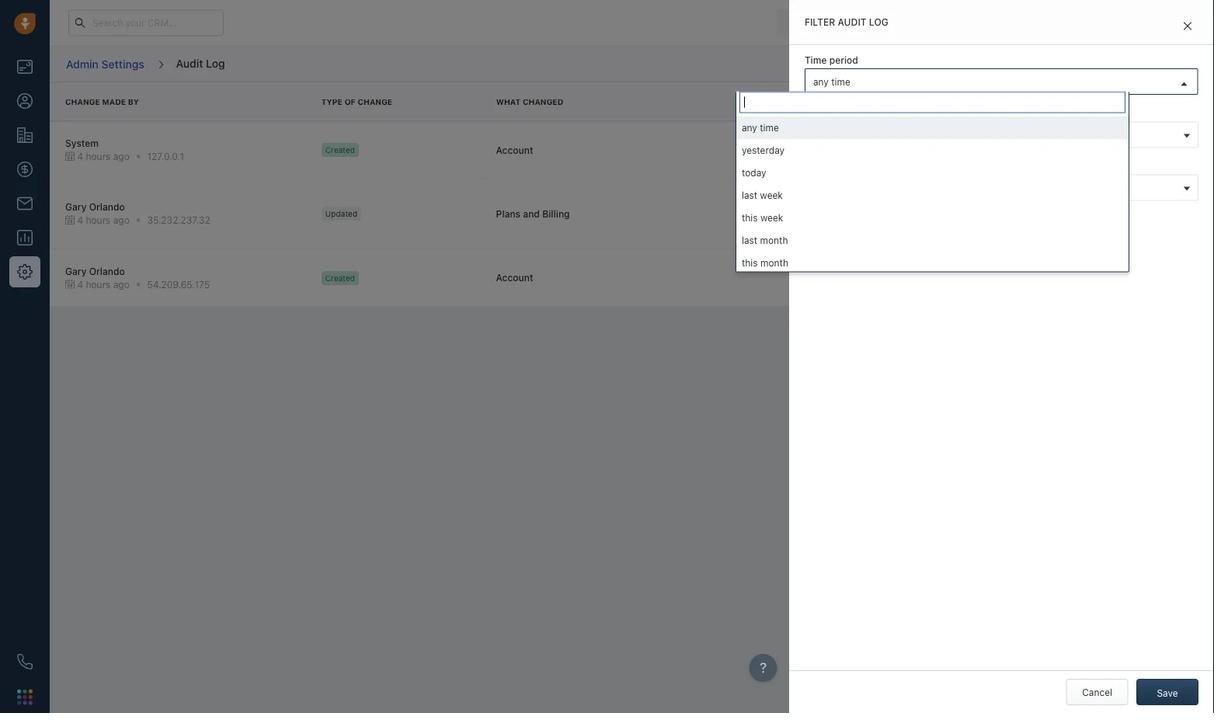 Task type: describe. For each thing, give the bounding box(es) containing it.
sales for 127.0.0.1
[[994, 134, 1018, 145]]

created an account on the sales enterprise plan, for orlandogary85@gmail.com for 54.209.65.175
[[875, 262, 1104, 287]]

what changed
[[496, 97, 564, 106]]

any time link
[[806, 69, 1198, 94]]

last month option
[[737, 229, 1129, 251]]

week for this week
[[761, 212, 784, 222]]

ago for 35.232.237.32
[[113, 215, 130, 226]]

time
[[805, 55, 827, 66]]

period
[[830, 55, 859, 66]]

details
[[863, 97, 897, 106]]

4 hours ago for 54.209.65.175
[[77, 279, 130, 290]]

4 hours ago for 127.0.0.1
[[77, 151, 130, 162]]

account for 127.0.0.1
[[926, 134, 961, 145]]

21
[[861, 17, 870, 28]]

plans and billing
[[496, 208, 570, 219]]

and
[[523, 208, 540, 219]]

cancel
[[1083, 687, 1113, 698]]

in
[[851, 17, 858, 28]]

on for 54.209.65.175
[[964, 262, 975, 273]]

last for last month
[[742, 234, 758, 245]]

the for 127.0.0.1
[[977, 134, 991, 145]]

of
[[345, 97, 356, 106]]

created down type
[[325, 145, 355, 154]]

yesterday
[[742, 144, 785, 155]]

gary for 35.232.237.32
[[65, 202, 87, 213]]

this for this week
[[742, 212, 758, 222]]

created down by
[[875, 134, 910, 145]]

ends
[[829, 17, 849, 28]]

hours for 127.0.0.1
[[86, 151, 111, 162]]

created an account on the sales enterprise plan, for orlandogary85@gmail.com for 127.0.0.1
[[875, 134, 1104, 159]]

freshworks switcher image
[[17, 690, 33, 705]]

filter audit log
[[805, 17, 889, 28]]

log inside "dialog"
[[869, 17, 889, 28]]

time inside option
[[760, 121, 779, 132]]

month for this month
[[761, 257, 789, 268]]

type of change
[[322, 97, 393, 106]]

change made by
[[65, 97, 139, 106]]

filter for filter audit log
[[805, 17, 836, 28]]

this week
[[742, 212, 784, 222]]

last for last week
[[742, 189, 758, 200]]

type
[[322, 97, 343, 106]]

change made by
[[805, 108, 880, 119]]

today option
[[737, 161, 1129, 184]]

admin
[[66, 57, 99, 70]]

plans
[[496, 208, 521, 219]]

ago for 54.209.65.175
[[113, 279, 130, 290]]

4 for 35.232.237.32
[[77, 215, 83, 226]]

54.209.65.175
[[147, 279, 210, 290]]

4 for 54.209.65.175
[[77, 279, 83, 290]]

audit log
[[176, 57, 225, 69]]

last month
[[742, 234, 788, 245]]

trial
[[811, 17, 827, 28]]

admin settings link
[[65, 52, 145, 76]]

gary orlando for 54.209.65.175
[[65, 266, 125, 277]]

account for 54.209.65.175
[[496, 272, 533, 283]]

any for list box containing any time
[[742, 121, 758, 132]]

last week
[[742, 189, 783, 200]]

filter button
[[1137, 51, 1199, 77]]

time period
[[805, 55, 859, 66]]

cancel button
[[1067, 679, 1129, 706]]

4 hours ago for 35.232.237.32
[[77, 215, 130, 226]]

phone element
[[9, 647, 40, 678]]

filter for filter
[[1164, 59, 1186, 70]]

for for 54.209.65.175
[[1092, 262, 1104, 273]]



Task type: locate. For each thing, give the bounding box(es) containing it.
1 vertical spatial sales
[[994, 262, 1018, 273]]

2 orlando from the top
[[89, 266, 125, 277]]

month down last month
[[761, 257, 789, 268]]

created an account on the sales enterprise plan, for orlandogary85@gmail.com down 'last month' option
[[875, 262, 1104, 287]]

enterprise for 54.209.65.175
[[1020, 262, 1065, 273]]

0 vertical spatial audit
[[838, 17, 867, 28]]

2 month from the top
[[761, 257, 789, 268]]

0 vertical spatial orlando
[[89, 202, 125, 213]]

0 vertical spatial any
[[814, 76, 829, 87]]

2 for from the top
[[1092, 262, 1104, 273]]

sales for 54.209.65.175
[[994, 262, 1018, 273]]

1 an from the top
[[912, 134, 923, 145]]

0 vertical spatial 4
[[77, 151, 83, 162]]

this week option
[[737, 206, 1129, 229]]

month for last month
[[760, 234, 788, 245]]

3 4 from the top
[[77, 279, 83, 290]]

1 orlandogary85@gmail.com from the top
[[875, 148, 993, 159]]

orlandogary85@gmail.com for 54.209.65.175
[[875, 276, 993, 287]]

orlandogary85@gmail.com down this month option
[[875, 276, 993, 287]]

any down time
[[814, 76, 829, 87]]

account
[[496, 144, 533, 155], [496, 272, 533, 283]]

4 hours ago left the 54.209.65.175
[[77, 279, 130, 290]]

1 horizontal spatial audit
[[838, 17, 867, 28]]

1 for from the top
[[1092, 134, 1104, 145]]

settings
[[101, 57, 144, 70]]

month up this month
[[760, 234, 788, 245]]

2 an from the top
[[912, 262, 923, 273]]

0 horizontal spatial change
[[65, 97, 100, 106]]

2 4 hours ago from the top
[[77, 215, 130, 226]]

0 vertical spatial the
[[977, 134, 991, 145]]

last
[[742, 189, 758, 200], [742, 234, 758, 245]]

1 vertical spatial hours
[[86, 215, 111, 226]]

created
[[875, 134, 910, 145], [325, 145, 355, 154], [875, 262, 910, 273], [325, 273, 355, 282]]

any for any time link
[[814, 76, 829, 87]]

2 orlandogary85@gmail.com from the top
[[875, 276, 993, 287]]

any up yesterday
[[742, 121, 758, 132]]

any time down the time period at the top
[[814, 76, 851, 87]]

time down period in the right of the page
[[832, 76, 851, 87]]

1 vertical spatial gary
[[65, 266, 87, 277]]

1 vertical spatial orlando
[[89, 266, 125, 277]]

change inside "dialog"
[[805, 108, 840, 119]]

this month
[[742, 257, 789, 268]]

2 account from the top
[[496, 272, 533, 283]]

gary orlando for 35.232.237.32
[[65, 202, 125, 213]]

dialog
[[790, 0, 1215, 713]]

0 vertical spatial this
[[742, 212, 758, 222]]

account down what
[[496, 144, 533, 155]]

0 vertical spatial gary orlando
[[65, 202, 125, 213]]

0 horizontal spatial time
[[760, 121, 779, 132]]

1 vertical spatial last
[[742, 234, 758, 245]]

0 vertical spatial enterprise
[[1020, 134, 1065, 145]]

2 horizontal spatial change
[[805, 108, 840, 119]]

an up today option
[[912, 134, 923, 145]]

1 horizontal spatial time
[[832, 76, 851, 87]]

4 hours ago down system
[[77, 151, 130, 162]]

an down 'last month' option
[[912, 262, 923, 273]]

admin settings
[[66, 57, 144, 70]]

0 vertical spatial orlandogary85@gmail.com
[[875, 148, 993, 159]]

hours
[[86, 151, 111, 162], [86, 215, 111, 226], [86, 279, 111, 290]]

0 vertical spatial for
[[1092, 134, 1104, 145]]

any time inside "dialog"
[[814, 76, 851, 87]]

changed
[[523, 97, 564, 106]]

3 hours from the top
[[86, 279, 111, 290]]

change for change made by
[[805, 108, 840, 119]]

2 vertical spatial 4 hours ago
[[77, 279, 130, 290]]

today
[[742, 167, 767, 177]]

1 vertical spatial orlandogary85@gmail.com
[[875, 276, 993, 287]]

your trial ends in 21 days
[[790, 17, 892, 28]]

1 vertical spatial plan,
[[1068, 262, 1089, 273]]

1 vertical spatial any time
[[742, 121, 779, 132]]

1 last from the top
[[742, 189, 758, 200]]

1 ago from the top
[[113, 151, 130, 162]]

1 horizontal spatial log
[[869, 17, 889, 28]]

save button
[[1137, 679, 1199, 706]]

1 vertical spatial on
[[964, 262, 975, 273]]

1 gary from the top
[[65, 202, 87, 213]]

any
[[814, 129, 830, 140]]

0 vertical spatial sales
[[994, 134, 1018, 145]]

2 hours from the top
[[86, 215, 111, 226]]

0 vertical spatial any time
[[814, 76, 851, 87]]

0 horizontal spatial any time
[[742, 121, 779, 132]]

updated
[[325, 209, 358, 218]]

4
[[77, 151, 83, 162], [77, 215, 83, 226], [77, 279, 83, 290]]

2 4 from the top
[[77, 215, 83, 226]]

on up today option
[[964, 134, 975, 145]]

made
[[842, 108, 867, 119]]

2 plan, from the top
[[1068, 262, 1089, 273]]

by
[[128, 97, 139, 106]]

the
[[977, 134, 991, 145], [977, 262, 991, 273]]

ago
[[113, 151, 130, 162], [113, 215, 130, 226], [113, 279, 130, 290]]

1 the from the top
[[977, 134, 991, 145]]

this
[[742, 212, 758, 222], [742, 257, 758, 268]]

0 vertical spatial time
[[832, 76, 851, 87]]

2 vertical spatial 4
[[77, 279, 83, 290]]

None text field
[[740, 92, 1126, 113]]

1 vertical spatial an
[[912, 262, 923, 273]]

any time option
[[737, 116, 1129, 139]]

created an account on the sales enterprise plan, for orlandogary85@gmail.com
[[875, 134, 1104, 159], [875, 262, 1104, 287]]

1 horizontal spatial filter
[[1164, 59, 1186, 70]]

1 plan, from the top
[[1068, 134, 1089, 145]]

0 vertical spatial gary
[[65, 202, 87, 213]]

created down updated
[[325, 273, 355, 282]]

any time
[[814, 76, 851, 87], [742, 121, 779, 132]]

any inside option
[[742, 121, 758, 132]]

gary
[[65, 202, 87, 213], [65, 266, 87, 277]]

1 account from the top
[[496, 144, 533, 155]]

on down 'last month' option
[[964, 262, 975, 273]]

1 horizontal spatial any time
[[814, 76, 851, 87]]

2 week from the top
[[761, 212, 784, 222]]

1 vertical spatial time
[[760, 121, 779, 132]]

system
[[65, 138, 99, 149]]

1 vertical spatial ago
[[113, 215, 130, 226]]

filter inside button
[[1164, 59, 1186, 70]]

1 vertical spatial month
[[761, 257, 789, 268]]

time up yesterday
[[760, 121, 779, 132]]

1 vertical spatial account
[[926, 262, 961, 273]]

orlandogary85@gmail.com for 127.0.0.1
[[875, 148, 993, 159]]

change right of
[[358, 97, 393, 106]]

0 horizontal spatial log
[[206, 57, 225, 69]]

for for 127.0.0.1
[[1092, 134, 1104, 145]]

orlando for 35.232.237.32
[[89, 202, 125, 213]]

ago left 127.0.0.1
[[113, 151, 130, 162]]

last down today
[[742, 189, 758, 200]]

an for 54.209.65.175
[[912, 262, 923, 273]]

your
[[790, 17, 808, 28]]

1 month from the top
[[760, 234, 788, 245]]

1 vertical spatial log
[[206, 57, 225, 69]]

any
[[814, 76, 829, 87], [742, 121, 758, 132]]

4 hours ago
[[77, 151, 130, 162], [77, 215, 130, 226], [77, 279, 130, 290]]

0 vertical spatial created an account on the sales enterprise plan, for orlandogary85@gmail.com
[[875, 134, 1104, 159]]

on
[[964, 134, 975, 145], [964, 262, 975, 273]]

created down 'last month' option
[[875, 262, 910, 273]]

0 horizontal spatial any
[[742, 121, 758, 132]]

1 this from the top
[[742, 212, 758, 222]]

billing
[[543, 208, 570, 219]]

2 this from the top
[[742, 257, 758, 268]]

1 vertical spatial this
[[742, 257, 758, 268]]

0 vertical spatial 4 hours ago
[[77, 151, 130, 162]]

Search your CRM... text field
[[68, 10, 224, 36]]

account down 'last month' option
[[926, 262, 961, 273]]

orlandogary85@gmail.com up today option
[[875, 148, 993, 159]]

1 horizontal spatial change
[[358, 97, 393, 106]]

1 vertical spatial account
[[496, 272, 533, 283]]

on for 127.0.0.1
[[964, 134, 975, 145]]

plan,
[[1068, 134, 1089, 145], [1068, 262, 1089, 273]]

last week option
[[737, 184, 1129, 206]]

this month option
[[737, 251, 1129, 274]]

2 account from the top
[[926, 262, 961, 273]]

127.0.0.1
[[147, 151, 184, 162]]

0 vertical spatial account
[[926, 134, 961, 145]]

0 vertical spatial filter
[[805, 17, 836, 28]]

0 vertical spatial log
[[869, 17, 889, 28]]

this down last week
[[742, 212, 758, 222]]

dialog containing filter audit log
[[790, 0, 1215, 713]]

any inside "dialog"
[[814, 76, 829, 87]]

by
[[870, 108, 880, 119]]

0 vertical spatial an
[[912, 134, 923, 145]]

days
[[873, 17, 892, 28]]

2 gary from the top
[[65, 266, 87, 277]]

gary for 54.209.65.175
[[65, 266, 87, 277]]

account up today option
[[926, 134, 961, 145]]

change left made
[[65, 97, 100, 106]]

list box containing any time
[[737, 116, 1129, 274]]

the down any time link
[[977, 134, 991, 145]]

hours for 54.209.65.175
[[86, 279, 111, 290]]

2 last from the top
[[742, 234, 758, 245]]

1 created an account on the sales enterprise plan, for orlandogary85@gmail.com from the top
[[875, 134, 1104, 159]]

1 vertical spatial enterprise
[[1020, 262, 1065, 273]]

1 vertical spatial for
[[1092, 262, 1104, 273]]

1 gary orlando from the top
[[65, 202, 125, 213]]

for
[[1092, 134, 1104, 145], [1092, 262, 1104, 273]]

log
[[869, 17, 889, 28], [206, 57, 225, 69]]

0 vertical spatial account
[[496, 144, 533, 155]]

2 the from the top
[[977, 262, 991, 273]]

hours for 35.232.237.32
[[86, 215, 111, 226]]

ago for 127.0.0.1
[[113, 151, 130, 162]]

account
[[926, 134, 961, 145], [926, 262, 961, 273]]

week
[[760, 189, 783, 200], [761, 212, 784, 222]]

yesterday option
[[737, 139, 1129, 161]]

change
[[65, 97, 100, 106], [358, 97, 393, 106], [805, 108, 840, 119]]

4 for 127.0.0.1
[[77, 151, 83, 162]]

any button
[[805, 121, 1199, 148]]

filter inside "dialog"
[[805, 17, 836, 28]]

1 account from the top
[[926, 134, 961, 145]]

plan, for 127.0.0.1
[[1068, 134, 1089, 145]]

3 ago from the top
[[113, 279, 130, 290]]

1 vertical spatial created an account on the sales enterprise plan, for orlandogary85@gmail.com
[[875, 262, 1104, 287]]

phone image
[[17, 654, 33, 670]]

an for 127.0.0.1
[[912, 134, 923, 145]]

change up any
[[805, 108, 840, 119]]

1 4 from the top
[[77, 151, 83, 162]]

an
[[912, 134, 923, 145], [912, 262, 923, 273]]

1 vertical spatial week
[[761, 212, 784, 222]]

account for 127.0.0.1
[[496, 144, 533, 155]]

orlando for 54.209.65.175
[[89, 266, 125, 277]]

week for last week
[[760, 189, 783, 200]]

any time up yesterday
[[742, 121, 779, 132]]

1 hours from the top
[[86, 151, 111, 162]]

plan, for 54.209.65.175
[[1068, 262, 1089, 273]]

orlando
[[89, 202, 125, 213], [89, 266, 125, 277]]

account down plans
[[496, 272, 533, 283]]

0 horizontal spatial filter
[[805, 17, 836, 28]]

1 vertical spatial filter
[[1164, 59, 1186, 70]]

the down 'last month' option
[[977, 262, 991, 273]]

1 vertical spatial 4 hours ago
[[77, 215, 130, 226]]

account for 54.209.65.175
[[926, 262, 961, 273]]

any time inside option
[[742, 121, 779, 132]]

2 vertical spatial hours
[[86, 279, 111, 290]]

2 created an account on the sales enterprise plan, for orlandogary85@gmail.com from the top
[[875, 262, 1104, 287]]

1 horizontal spatial any
[[814, 76, 829, 87]]

0 vertical spatial week
[[760, 189, 783, 200]]

0 vertical spatial month
[[760, 234, 788, 245]]

2 sales from the top
[[994, 262, 1018, 273]]

4 hours ago left 35.232.237.32
[[77, 215, 130, 226]]

1 week from the top
[[760, 189, 783, 200]]

what
[[496, 97, 521, 106]]

this down last month
[[742, 257, 758, 268]]

1 vertical spatial 4
[[77, 215, 83, 226]]

0 vertical spatial on
[[964, 134, 975, 145]]

0 vertical spatial plan,
[[1068, 134, 1089, 145]]

enterprise for 127.0.0.1
[[1020, 134, 1065, 145]]

change for change made by
[[65, 97, 100, 106]]

1 enterprise from the top
[[1020, 134, 1065, 145]]

last down the "this week"
[[742, 234, 758, 245]]

filter
[[805, 17, 836, 28], [1164, 59, 1186, 70]]

0 vertical spatial last
[[742, 189, 758, 200]]

month
[[760, 234, 788, 245], [761, 257, 789, 268]]

time
[[832, 76, 851, 87], [760, 121, 779, 132]]

audit
[[838, 17, 867, 28], [176, 57, 203, 69]]

1 vertical spatial the
[[977, 262, 991, 273]]

1 vertical spatial gary orlando
[[65, 266, 125, 277]]

3 4 hours ago from the top
[[77, 279, 130, 290]]

save
[[1157, 688, 1179, 699]]

orlandogary85@gmail.com
[[875, 148, 993, 159], [875, 276, 993, 287]]

1 vertical spatial any
[[742, 121, 758, 132]]

the for 54.209.65.175
[[977, 262, 991, 273]]

0 vertical spatial hours
[[86, 151, 111, 162]]

1 orlando from the top
[[89, 202, 125, 213]]

ago left 35.232.237.32
[[113, 215, 130, 226]]

2 vertical spatial ago
[[113, 279, 130, 290]]

week up the "this week"
[[760, 189, 783, 200]]

sales
[[994, 134, 1018, 145], [994, 262, 1018, 273]]

2 ago from the top
[[113, 215, 130, 226]]

35.232.237.32
[[147, 215, 210, 226]]

1 on from the top
[[964, 134, 975, 145]]

enterprise
[[1020, 134, 1065, 145], [1020, 262, 1065, 273]]

0 horizontal spatial audit
[[176, 57, 203, 69]]

gary orlando
[[65, 202, 125, 213], [65, 266, 125, 277]]

1 sales from the top
[[994, 134, 1018, 145]]

0 vertical spatial ago
[[113, 151, 130, 162]]

this for this month
[[742, 257, 758, 268]]

made
[[102, 97, 126, 106]]

time inside "dialog"
[[832, 76, 851, 87]]

2 gary orlando from the top
[[65, 266, 125, 277]]

list box
[[737, 116, 1129, 274]]

2 on from the top
[[964, 262, 975, 273]]

created an account on the sales enterprise plan, for orlandogary85@gmail.com up today option
[[875, 134, 1104, 159]]

1 vertical spatial audit
[[176, 57, 203, 69]]

ago left the 54.209.65.175
[[113, 279, 130, 290]]

1 4 hours ago from the top
[[77, 151, 130, 162]]

week up last month
[[761, 212, 784, 222]]

2 enterprise from the top
[[1020, 262, 1065, 273]]



Task type: vqa. For each thing, say whether or not it's contained in the screenshot.
Meeting button
no



